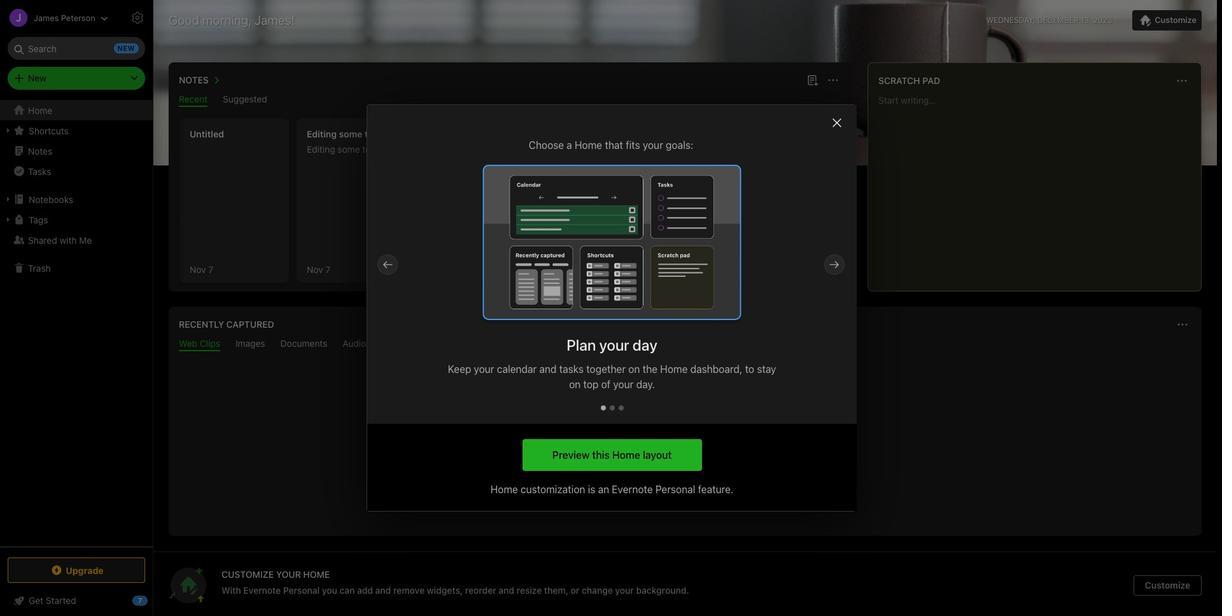 Task type: locate. For each thing, give the bounding box(es) containing it.
shared with me link
[[0, 230, 152, 250]]

shortcuts button
[[0, 120, 152, 141]]

0 vertical spatial customize button
[[1133, 10, 1202, 31]]

this
[[592, 449, 610, 461]]

some left text...
[[338, 144, 360, 155]]

and inside the keep your calendar and tasks together on the home dashboard, to stay on top of your day.
[[539, 363, 557, 375]]

1 horizontal spatial evernote
[[612, 484, 653, 495]]

1 horizontal spatial notes
[[179, 74, 209, 85]]

home right this
[[612, 449, 640, 461]]

and left resize
[[499, 585, 514, 596]]

1 vertical spatial on
[[569, 378, 581, 390]]

1 vertical spatial tab list
[[171, 338, 1199, 351]]

create new note button
[[414, 118, 523, 283]]

tab list containing web clips
[[171, 338, 1199, 351]]

home
[[28, 105, 52, 116], [575, 139, 602, 151], [660, 363, 688, 375], [612, 449, 640, 461], [490, 484, 518, 495]]

and
[[539, 363, 557, 375], [375, 585, 391, 596], [499, 585, 514, 596]]

plan your day
[[567, 336, 657, 354]]

notes up tasks
[[28, 145, 52, 156]]

text
[[365, 129, 381, 139]]

suggested tab
[[223, 94, 267, 107]]

1 horizontal spatial on
[[628, 363, 640, 375]]

home link
[[0, 100, 153, 120]]

0 vertical spatial customize
[[1155, 15, 1197, 25]]

and right add
[[375, 585, 391, 596]]

customize button
[[1133, 10, 1202, 31], [1134, 575, 1202, 596]]

good morning, james!
[[169, 13, 295, 27]]

7 up recently
[[208, 264, 213, 275]]

tab list up choose
[[171, 94, 850, 107]]

personal
[[656, 484, 695, 495], [283, 585, 320, 596]]

evernote for with
[[243, 585, 281, 596]]

7 left previous slide image
[[325, 264, 330, 275]]

cancel image
[[828, 114, 846, 132]]

settings image
[[130, 10, 145, 25]]

on up day.
[[628, 363, 640, 375]]

trash link
[[0, 258, 152, 278]]

expand notebooks image
[[3, 194, 13, 204]]

0 vertical spatial editing
[[307, 129, 337, 139]]

0 horizontal spatial 7
[[208, 264, 213, 275]]

2023
[[1093, 15, 1112, 25]]

audio tab
[[343, 338, 366, 351]]

13,
[[1081, 15, 1091, 25]]

images tab
[[235, 338, 265, 351]]

1 horizontal spatial and
[[499, 585, 514, 596]]

customize your home with evernote personal you can add and remove widgets, reorder and resize them, or change your background.
[[222, 569, 689, 596]]

None search field
[[17, 37, 136, 60]]

your
[[643, 139, 663, 151], [599, 336, 629, 354], [474, 363, 494, 375], [613, 378, 634, 390], [615, 585, 634, 596]]

1 vertical spatial evernote
[[243, 585, 281, 596]]

calendar
[[497, 363, 537, 375]]

of
[[601, 378, 611, 390]]

add
[[357, 585, 373, 596]]

1 horizontal spatial nov 7
[[307, 264, 330, 275]]

1 horizontal spatial personal
[[656, 484, 695, 495]]

good
[[169, 13, 199, 27]]

evernote inside customize your home with evernote personal you can add and remove widgets, reorder and resize them, or change your background.
[[243, 585, 281, 596]]

0 horizontal spatial nov
[[190, 264, 206, 275]]

evernote for an
[[612, 484, 653, 495]]

shortcuts
[[29, 125, 69, 136]]

evernote
[[612, 484, 653, 495], [243, 585, 281, 596]]

1 vertical spatial editing
[[307, 144, 335, 155]]

useful
[[623, 447, 651, 459]]

editing left text...
[[307, 144, 335, 155]]

upgrade
[[66, 565, 104, 576]]

your right change
[[615, 585, 634, 596]]

web clips
[[179, 338, 220, 349]]

0 horizontal spatial nov 7
[[190, 264, 213, 275]]

0 vertical spatial personal
[[656, 484, 695, 495]]

0 horizontal spatial personal
[[283, 585, 320, 596]]

home left dashboard,
[[660, 363, 688, 375]]

home up 'shortcuts'
[[28, 105, 52, 116]]

layout
[[643, 449, 672, 461]]

notebooks link
[[0, 189, 152, 209]]

0 vertical spatial notes
[[179, 74, 209, 85]]

home left "customization"
[[490, 484, 518, 495]]

untitled
[[190, 129, 224, 139]]

documents tab
[[280, 338, 327, 351]]

the
[[643, 363, 658, 375], [733, 447, 748, 459]]

is
[[588, 484, 595, 495]]

tree containing home
[[0, 100, 153, 546]]

note
[[485, 210, 504, 222]]

evernote down customize
[[243, 585, 281, 596]]

tags
[[29, 214, 48, 225]]

on down tasks
[[569, 378, 581, 390]]

try calendar feature for free element
[[367, 105, 857, 424]]

upgrade button
[[8, 558, 145, 583]]

previous slide image
[[380, 257, 395, 272]]

create new note
[[433, 210, 504, 222]]

tree
[[0, 100, 153, 546]]

1 vertical spatial notes
[[28, 145, 52, 156]]

2 nov from the left
[[307, 264, 323, 275]]

clip web content
[[645, 474, 726, 486]]

evernote right an on the left
[[612, 484, 653, 495]]

tasks button
[[0, 161, 152, 181]]

on
[[628, 363, 640, 375], [569, 378, 581, 390]]

plan
[[567, 336, 596, 354]]

recent tab
[[179, 94, 208, 107]]

0 vertical spatial some
[[339, 129, 362, 139]]

some
[[339, 129, 362, 139], [338, 144, 360, 155]]

Start writing… text field
[[878, 95, 1200, 281]]

reorder
[[465, 585, 496, 596]]

editing left 'text'
[[307, 129, 337, 139]]

tab list up dashboard,
[[171, 338, 1199, 351]]

1 vertical spatial personal
[[283, 585, 320, 596]]

0 horizontal spatial notes
[[28, 145, 52, 156]]

widgets,
[[427, 585, 463, 596]]

tab list
[[171, 94, 850, 107], [171, 338, 1199, 351]]

day
[[633, 336, 657, 354]]

notes up the recent
[[179, 74, 209, 85]]

documents
[[280, 338, 327, 349]]

the right from
[[733, 447, 748, 459]]

customization
[[521, 484, 585, 495]]

customize
[[222, 569, 274, 580]]

nov 7
[[190, 264, 213, 275], [307, 264, 330, 275]]

0 vertical spatial evernote
[[612, 484, 653, 495]]

0 horizontal spatial the
[[643, 363, 658, 375]]

tab list containing recent
[[171, 94, 850, 107]]

preview this home layout button
[[522, 439, 702, 471]]

me
[[79, 235, 92, 245]]

1 tab list from the top
[[171, 94, 850, 107]]

suggested
[[223, 94, 267, 104]]

2 nov 7 from the left
[[307, 264, 330, 275]]

1 editing from the top
[[307, 129, 337, 139]]

nov
[[190, 264, 206, 275], [307, 264, 323, 275]]

expand tags image
[[3, 215, 13, 225]]

web
[[179, 338, 197, 349]]

home inside button
[[612, 449, 640, 461]]

2 tab list from the top
[[171, 338, 1199, 351]]

captured
[[226, 319, 274, 330]]

0 vertical spatial the
[[643, 363, 658, 375]]

notes
[[179, 74, 209, 85], [28, 145, 52, 156]]

that
[[605, 139, 623, 151]]

notes link
[[0, 141, 152, 161]]

dashboard,
[[690, 363, 742, 375]]

personal inside customize your home with evernote personal you can add and remove widgets, reorder and resize them, or change your background.
[[283, 585, 320, 596]]

customize
[[1155, 15, 1197, 25], [1145, 580, 1190, 591]]

content
[[689, 474, 726, 486]]

tasks
[[28, 166, 51, 177]]

1 horizontal spatial nov
[[307, 264, 323, 275]]

7
[[208, 264, 213, 275], [325, 264, 330, 275]]

and left tasks
[[539, 363, 557, 375]]

0 vertical spatial tab list
[[171, 94, 850, 107]]

0 horizontal spatial evernote
[[243, 585, 281, 596]]

fits
[[626, 139, 640, 151]]

2 horizontal spatial and
[[539, 363, 557, 375]]

1 horizontal spatial 7
[[325, 264, 330, 275]]

1 horizontal spatial the
[[733, 447, 748, 459]]

text...
[[362, 144, 386, 155]]

some left 'text'
[[339, 129, 362, 139]]

with
[[222, 585, 241, 596]]

your up together on the bottom of the page
[[599, 336, 629, 354]]

the up day.
[[643, 363, 658, 375]]



Task type: vqa. For each thing, say whether or not it's contained in the screenshot.
Click to collapse image
no



Task type: describe. For each thing, give the bounding box(es) containing it.
choose slide to display tab list
[[601, 392, 623, 424]]

top
[[583, 378, 599, 390]]

1 7 from the left
[[208, 264, 213, 275]]

feature.
[[698, 484, 734, 495]]

2 7 from the left
[[325, 264, 330, 275]]

an
[[598, 484, 609, 495]]

home customization is an evernote personal feature.
[[490, 484, 734, 495]]

recently captured
[[179, 319, 274, 330]]

your right keep
[[474, 363, 494, 375]]

recently captured button
[[176, 317, 274, 332]]

0 vertical spatial on
[[628, 363, 640, 375]]

2 editing from the top
[[307, 144, 335, 155]]

create
[[433, 210, 462, 222]]

home inside the keep your calendar and tasks together on the home dashboard, to stay on top of your day.
[[660, 363, 688, 375]]

keep
[[448, 363, 471, 375]]

remove
[[393, 585, 425, 596]]

shared
[[28, 235, 57, 245]]

change
[[582, 585, 613, 596]]

preview
[[552, 449, 590, 461]]

web
[[666, 474, 686, 486]]

personal for feature.
[[656, 484, 695, 495]]

to
[[745, 363, 754, 375]]

1 nov from the left
[[190, 264, 206, 275]]

wednesday,
[[986, 15, 1035, 25]]

plan your day tab panel
[[367, 105, 857, 392]]

preview this home layout
[[552, 449, 672, 461]]

background.
[[636, 585, 689, 596]]

1 vertical spatial customize
[[1145, 580, 1190, 591]]

notes inside button
[[179, 74, 209, 85]]

with
[[60, 235, 77, 245]]

tab list for notes
[[171, 94, 850, 107]]

day.
[[636, 378, 655, 390]]

0 horizontal spatial and
[[375, 585, 391, 596]]

keep your calendar and tasks together on the home dashboard, to stay on top of your day.
[[448, 363, 776, 390]]

goals:
[[666, 139, 693, 151]]

from
[[709, 447, 730, 459]]

1 nov 7 from the left
[[190, 264, 213, 275]]

new button
[[8, 67, 145, 90]]

december
[[1037, 15, 1079, 25]]

you
[[322, 585, 337, 596]]

together
[[586, 363, 626, 375]]

morning,
[[202, 13, 251, 27]]

home
[[303, 569, 330, 580]]

clip web content button
[[634, 470, 737, 491]]

scratch pad button
[[876, 73, 940, 88]]

resize
[[517, 585, 542, 596]]

information
[[654, 447, 706, 459]]

home right a
[[575, 139, 602, 151]]

web.
[[751, 447, 772, 459]]

new
[[28, 73, 46, 83]]

1 vertical spatial customize button
[[1134, 575, 1202, 596]]

stay
[[757, 363, 776, 375]]

your
[[276, 569, 301, 580]]

web clips tab
[[179, 338, 220, 351]]

choose a home that fits your goals:
[[529, 139, 693, 151]]

1 vertical spatial the
[[733, 447, 748, 459]]

your right of
[[613, 378, 634, 390]]

editing some text editing some text...
[[307, 129, 386, 155]]

personal for you
[[283, 585, 320, 596]]

scratch
[[878, 75, 920, 86]]

can
[[340, 585, 355, 596]]

new
[[464, 210, 483, 222]]

the inside the keep your calendar and tasks together on the home dashboard, to stay on top of your day.
[[643, 363, 658, 375]]

clips
[[200, 338, 220, 349]]

your right fits
[[643, 139, 663, 151]]

or
[[571, 585, 579, 596]]

0 horizontal spatial on
[[569, 378, 581, 390]]

your inside customize your home with evernote personal you can add and remove widgets, reorder and resize them, or change your background.
[[615, 585, 634, 596]]

scratch pad
[[878, 75, 940, 86]]

recently
[[179, 319, 224, 330]]

wednesday, december 13, 2023
[[986, 15, 1112, 25]]

notebooks
[[29, 194, 73, 205]]

tasks
[[559, 363, 584, 375]]

1 vertical spatial some
[[338, 144, 360, 155]]

pad
[[922, 75, 940, 86]]

notes button
[[176, 73, 224, 88]]

Search text field
[[17, 37, 136, 60]]

shared with me
[[28, 235, 92, 245]]

james!
[[255, 13, 295, 27]]

them,
[[544, 585, 568, 596]]

next slide image
[[827, 257, 842, 272]]

clip
[[645, 474, 663, 486]]

tags button
[[0, 209, 152, 230]]

trash
[[28, 263, 51, 273]]

a
[[567, 139, 572, 151]]

save useful information from the web.
[[598, 447, 772, 459]]

save
[[598, 447, 620, 459]]

tab list for recently captured
[[171, 338, 1199, 351]]

audio
[[343, 338, 366, 349]]



